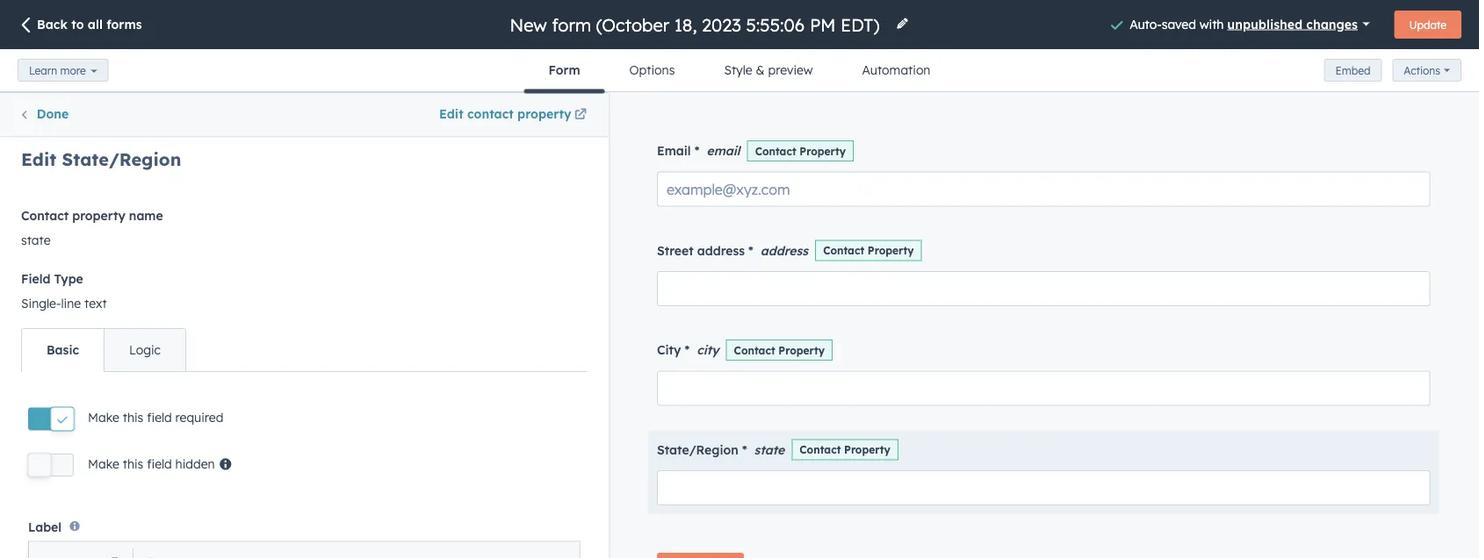 Task type: locate. For each thing, give the bounding box(es) containing it.
actions
[[1404, 64, 1440, 77]]

edit down done 'button'
[[21, 148, 56, 170]]

page section element
[[0, 0, 1479, 94]]

first name
[[102, 283, 164, 298]]

name up logic
[[130, 325, 163, 340]]

learn more
[[29, 64, 86, 77]]

None field
[[508, 13, 885, 36]]

field for hidden
[[147, 456, 172, 472]]

label button
[[28, 509, 580, 559]]

with
[[1200, 16, 1224, 31]]

1 vertical spatial property
[[72, 208, 125, 224]]

name right first
[[131, 283, 164, 298]]

new
[[465, 106, 489, 122]]

logic
[[129, 343, 161, 358]]

0 vertical spatial properties
[[147, 106, 210, 122]]

this
[[123, 410, 143, 426], [123, 456, 143, 472]]

create
[[423, 106, 462, 122]]

1 vertical spatial edit
[[21, 148, 56, 170]]

phone
[[102, 409, 138, 425]]

form button
[[524, 49, 605, 94]]

update
[[1409, 18, 1447, 31]]

name for first name
[[131, 283, 164, 298]]

number
[[142, 409, 186, 425]]

make
[[88, 410, 119, 426], [88, 456, 119, 472]]

edit contact property
[[439, 106, 571, 122]]

property up frequently used properties
[[72, 208, 125, 224]]

back to all forms
[[37, 17, 142, 32]]

edit state/region
[[21, 148, 181, 170]]

navigation containing form
[[524, 49, 955, 94]]

field
[[147, 410, 172, 426], [147, 456, 172, 472]]

1 make from the top
[[88, 410, 119, 426]]

link opens in a new window image
[[575, 105, 587, 126]]

single-
[[21, 296, 61, 311]]

basic link
[[22, 329, 104, 372]]

done
[[37, 106, 69, 122]]

existing properties
[[95, 106, 210, 122]]

navigation
[[524, 49, 955, 94], [0, 92, 608, 136]]

field left "hidden" at the bottom left of the page
[[147, 456, 172, 472]]

more
[[60, 64, 86, 77]]

edit for edit contact property
[[439, 106, 463, 122]]

automation button
[[838, 49, 955, 91]]

make for make this field required
[[88, 410, 119, 426]]

make up make this field hidden button
[[88, 410, 119, 426]]

name up used on the left top
[[129, 208, 163, 224]]

link opens in a new window image
[[575, 109, 587, 122]]

properties
[[147, 106, 210, 122], [138, 243, 202, 259]]

used
[[106, 243, 135, 259]]

make down phone
[[88, 456, 119, 472]]

0 vertical spatial edit
[[439, 106, 463, 122]]

this inside button
[[123, 456, 143, 472]]

1 horizontal spatial property
[[517, 106, 571, 122]]

2 make from the top
[[88, 456, 119, 472]]

make this field required
[[88, 410, 223, 426]]

property left link opens in a new window image
[[517, 106, 571, 122]]

existing
[[95, 106, 143, 122]]

property
[[517, 106, 571, 122], [72, 208, 125, 224]]

required
[[175, 410, 223, 426]]

hidden
[[175, 456, 215, 472]]

1 vertical spatial make
[[88, 456, 119, 472]]

name
[[129, 208, 163, 224], [131, 283, 164, 298], [130, 325, 163, 340]]

0 vertical spatial make
[[88, 410, 119, 426]]

form
[[549, 62, 580, 78]]

navigation containing existing properties
[[0, 92, 608, 136]]

1 horizontal spatial edit
[[439, 106, 463, 122]]

create new
[[423, 106, 489, 122]]

field inside button
[[147, 456, 172, 472]]

field right phone
[[147, 410, 172, 426]]

state
[[21, 233, 51, 248]]

tab list containing basic
[[21, 328, 186, 372]]

1 vertical spatial field
[[147, 456, 172, 472]]

properties right existing
[[147, 106, 210, 122]]

field inside button
[[147, 410, 172, 426]]

0 vertical spatial field
[[147, 410, 172, 426]]

unpublished changes button
[[1227, 12, 1370, 36]]

single-line text
[[21, 296, 107, 311]]

edit left new
[[439, 106, 463, 122]]

label
[[28, 519, 62, 535]]

0 vertical spatial this
[[123, 410, 143, 426]]

options
[[629, 62, 675, 78]]

1 vertical spatial this
[[123, 456, 143, 472]]

properties right used on the left top
[[138, 243, 202, 259]]

learn
[[29, 64, 57, 77]]

1 field from the top
[[147, 410, 172, 426]]

last
[[102, 325, 127, 340]]

this inside button
[[123, 410, 143, 426]]

make inside button
[[88, 456, 119, 472]]

2 field from the top
[[147, 456, 172, 472]]

make for make this field hidden
[[88, 456, 119, 472]]

2 this from the top
[[123, 456, 143, 472]]

edit
[[439, 106, 463, 122], [21, 148, 56, 170]]

1 vertical spatial properties
[[138, 243, 202, 259]]

make inside button
[[88, 410, 119, 426]]

basic
[[47, 343, 79, 358]]

make this field hidden button
[[28, 454, 232, 477]]

logic link
[[104, 329, 185, 372]]

1 vertical spatial name
[[131, 283, 164, 298]]

this for required
[[123, 410, 143, 426]]

0 horizontal spatial edit
[[21, 148, 56, 170]]

0 vertical spatial property
[[517, 106, 571, 122]]

actions button
[[1392, 59, 1462, 82]]

last name
[[102, 325, 163, 340]]

tab list
[[21, 328, 186, 372]]

1 this from the top
[[123, 410, 143, 426]]

options button
[[605, 49, 699, 91]]

2 vertical spatial name
[[130, 325, 163, 340]]

edit for edit state/region
[[21, 148, 56, 170]]

first
[[102, 283, 127, 298]]



Task type: vqa. For each thing, say whether or not it's contained in the screenshot.
Enjoying
no



Task type: describe. For each thing, give the bounding box(es) containing it.
unpublished changes
[[1227, 16, 1358, 31]]

frequently
[[36, 243, 102, 259]]

field type
[[21, 271, 83, 287]]

forms
[[106, 17, 142, 32]]

style
[[724, 62, 752, 78]]

properties inside frequently used properties dropdown button
[[138, 243, 202, 259]]

saved
[[1162, 16, 1196, 31]]

text
[[84, 296, 107, 311]]

field for required
[[147, 410, 172, 426]]

auto-saved with
[[1130, 16, 1227, 31]]

unpublished
[[1227, 16, 1303, 31]]

contact
[[21, 208, 69, 224]]

contact
[[467, 106, 514, 122]]

type
[[54, 271, 83, 287]]

automation
[[862, 62, 931, 78]]

phone number
[[102, 409, 186, 425]]

all
[[88, 17, 103, 32]]

line
[[61, 296, 81, 311]]

search properties search field
[[21, 163, 587, 199]]

back to all forms link
[[18, 16, 142, 35]]

field
[[21, 271, 50, 287]]

make this field hidden
[[88, 456, 215, 472]]

0 horizontal spatial property
[[72, 208, 125, 224]]

properties inside existing properties button
[[147, 106, 210, 122]]

state/region
[[62, 148, 181, 170]]

0 vertical spatial name
[[129, 208, 163, 224]]

auto-
[[1130, 16, 1162, 31]]

changes
[[1306, 16, 1358, 31]]

embed button
[[1324, 59, 1382, 82]]

embed
[[1336, 64, 1370, 77]]

make this field required button
[[28, 408, 223, 431]]

done button
[[18, 104, 69, 126]]

create new button
[[304, 93, 607, 135]]

navigation inside the page section element
[[524, 49, 955, 94]]

contact property name
[[21, 208, 163, 224]]

none field inside the page section element
[[508, 13, 885, 36]]

frequently used properties
[[36, 243, 202, 259]]

back
[[37, 17, 68, 32]]

update button
[[1394, 11, 1462, 39]]

learn more button
[[18, 59, 109, 82]]

to
[[71, 17, 84, 32]]

style & preview
[[724, 62, 813, 78]]

existing properties button
[[1, 93, 304, 135]]

name for last name
[[130, 325, 163, 340]]

style & preview button
[[699, 49, 838, 91]]

this for hidden
[[123, 456, 143, 472]]

&
[[756, 62, 765, 78]]

preview
[[768, 62, 813, 78]]

frequently used properties button
[[21, 241, 587, 262]]



